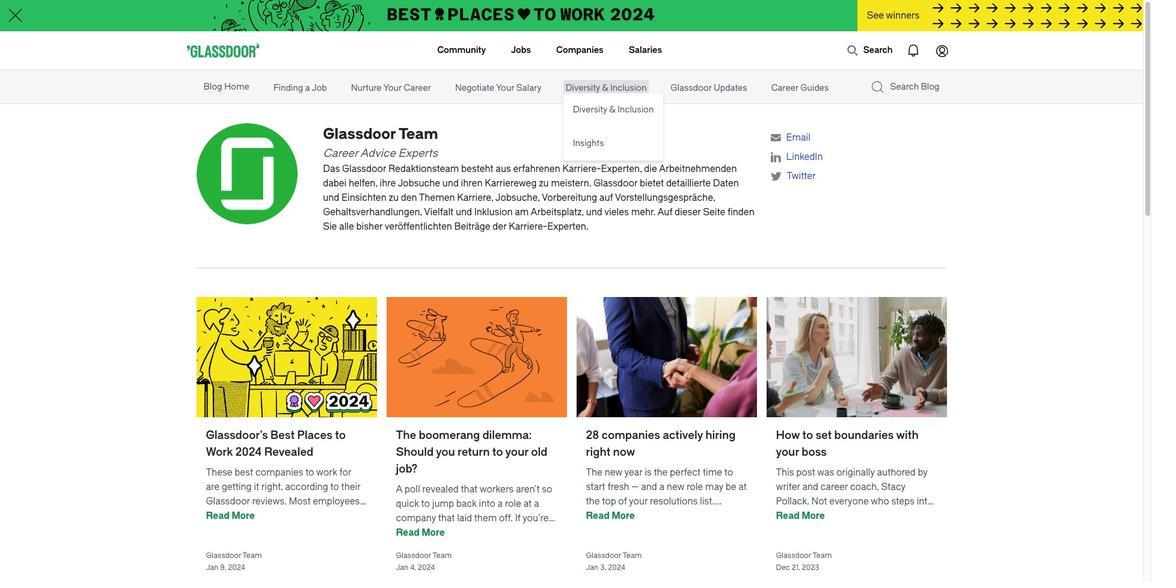 Task type: describe. For each thing, give the bounding box(es) containing it.
& inside "link"
[[610, 105, 616, 115]]

lottie animation container image inside search 'button'
[[847, 45, 859, 57]]

companies inside the 28 companies actively hiring right now
[[602, 429, 661, 442]]

glassdoor team jan 3, 2024
[[586, 552, 642, 572]]

0 vertical spatial karriere-
[[563, 164, 601, 174]]

home
[[224, 82, 250, 92]]

career
[[821, 482, 848, 493]]

considering
[[396, 528, 447, 539]]

boundaries
[[835, 429, 894, 442]]

read more for how to set boundaries with your boss
[[776, 511, 825, 522]]

how to set boundaries with your boss
[[776, 429, 919, 459]]

28
[[586, 429, 599, 442]]

your inside how to set boundaries with your boss
[[776, 446, 800, 459]]

linkedin
[[787, 152, 823, 162]]

pollack.
[[776, 496, 810, 507]]

meistern.
[[551, 178, 592, 189]]

glassdoor team dec 21, 2023
[[776, 552, 832, 572]]

should
[[396, 446, 434, 459]]

der
[[493, 221, 507, 232]]

skills
[[917, 511, 937, 522]]

read more for glassdoor's best places to work 2024 revealed
[[206, 511, 255, 522]]

glassdoor team career advice experts das glassdoor redaktionsteam besteht aus erfahrenen karriere-experten, die arbeitnehmenden dabei helfen, ihre jobsuche und ihren karriereweg zu meistern. glassdoor bietet detaillierte daten und einsichten zu den themen karriere, jobsuche, vorbereitung auf vorstellungsgespräche, gehaltsverhandlungen, vielfalt und inklusion am arbeitsplatz, und vieles mehr. auf dieser seite finden sie alle bisher veröffentlichten beiträge der karriere-experten.
[[323, 126, 757, 232]]

job
[[312, 83, 327, 93]]

getting
[[222, 482, 252, 493]]

jump
[[432, 499, 454, 510]]

at inside a poll revealed that workers aren't so quick to jump back into a role at a company that laid them off. if you're considering boomeranging,...
[[524, 499, 532, 510]]

about
[[232, 511, 257, 522]]

salaries link
[[629, 31, 662, 70]]

daten
[[714, 178, 739, 189]]

alle
[[339, 221, 354, 232]]

for
[[340, 468, 352, 478]]

old
[[531, 446, 548, 459]]

resolutions
[[650, 496, 698, 507]]

2 horizontal spatial career
[[772, 83, 799, 93]]

authored
[[878, 468, 916, 478]]

1 blog from the left
[[204, 82, 222, 92]]

see winners
[[867, 10, 920, 21]]

to inside glassdoor's best places to work 2024 revealed
[[335, 429, 346, 442]]

0 vertical spatial that
[[461, 484, 478, 495]]

jobsuche
[[398, 178, 440, 189]]

1 horizontal spatial work
[[317, 468, 337, 478]]

glassdoor updates
[[671, 83, 748, 93]]

and inside this post was originally authored by writer and career coach, stacy pollack. not everyone who steps into a managerial role possesses the skills and...
[[803, 482, 819, 493]]

read for glassdoor's best places to work 2024 revealed
[[206, 511, 230, 522]]

vorbereitung
[[542, 193, 598, 203]]

other...
[[303, 525, 333, 536]]

search button
[[841, 39, 899, 63]]

actively
[[663, 429, 703, 442]]

1 horizontal spatial the
[[654, 468, 668, 478]]

you
[[436, 446, 455, 459]]

salary
[[517, 83, 542, 93]]

back
[[457, 499, 477, 510]]

among
[[271, 525, 301, 536]]

into inside this post was originally authored by writer and career coach, stacy pollack. not everyone who steps into a managerial role possesses the skills and...
[[917, 496, 934, 507]]

was
[[818, 468, 835, 478]]

who
[[871, 496, 890, 507]]

see
[[867, 10, 885, 21]]

themen
[[419, 193, 455, 203]]

career guides
[[772, 83, 829, 93]]

to inside the new year is the perfect time to start fresh — and a new role may be at the top of your resolutions list.... read more
[[725, 468, 734, 478]]

everyone
[[830, 496, 869, 507]]

karriere,
[[457, 193, 494, 203]]

laid
[[457, 513, 472, 524]]

salaries
[[629, 45, 662, 55]]

0 horizontal spatial new
[[605, 468, 623, 478]]

career for team
[[323, 147, 358, 160]]

to up according
[[306, 468, 314, 478]]

den
[[401, 193, 417, 203]]

you're
[[523, 513, 549, 524]]

a
[[396, 484, 403, 495]]

vorstellungsgespräche,
[[615, 193, 716, 203]]

jobs
[[511, 45, 531, 55]]

at inside the new year is the perfect time to start fresh — and a new role may be at the top of your resolutions list.... read more
[[739, 482, 747, 493]]

read inside the new year is the perfect time to start fresh — and a new role may be at the top of your resolutions list.... read more
[[586, 511, 610, 522]]

the for the new year is the perfect time to start fresh — and a new role may be at the top of your resolutions list.... read more
[[586, 468, 603, 478]]

glassdoor for glassdoor team jan 3, 2024
[[586, 552, 622, 560]]

0 vertical spatial diversity
[[566, 83, 600, 93]]

2023
[[802, 564, 820, 572]]

best
[[271, 429, 295, 442]]

diversity & inclusion link
[[564, 93, 664, 127]]

einsichten
[[342, 193, 387, 203]]

your for negotiate
[[496, 83, 515, 93]]

employees
[[313, 496, 360, 507]]

arbeitnehmenden
[[659, 164, 737, 174]]

linkedin link
[[772, 150, 879, 164]]

a up the you're
[[534, 499, 539, 510]]

team for 9,
[[243, 552, 262, 560]]

glassdoor's
[[206, 429, 268, 442]]

insights
[[573, 138, 604, 149]]

2024 for glassdoor's best places to work 2024 revealed
[[228, 564, 245, 572]]

guides
[[801, 83, 829, 93]]

view linkedin image
[[772, 152, 782, 162]]

community link
[[438, 31, 486, 70]]

a left the job
[[305, 83, 310, 93]]

by
[[918, 468, 928, 478]]

erfahrenen
[[514, 164, 561, 174]]

role inside this post was originally authored by writer and career coach, stacy pollack. not everyone who steps into a managerial role possesses the skills and...
[[834, 511, 851, 522]]

advice
[[360, 147, 396, 160]]

a down the workers at left bottom
[[498, 499, 503, 510]]

more for the boomerang dilemma: should you return to your old job?
[[422, 528, 445, 539]]

the boomerang dilemma: should you return to your old job?
[[396, 429, 548, 476]]

more inside the new year is the perfect time to start fresh — and a new role may be at the top of your resolutions list.... read more
[[612, 511, 635, 522]]

read more for the boomerang dilemma: should you return to your old job?
[[396, 528, 445, 539]]

companies link
[[557, 31, 604, 70]]

places
[[297, 429, 333, 442]]

to up employees
[[331, 482, 339, 493]]

nurture your career
[[351, 83, 431, 93]]

detaillierte
[[667, 178, 711, 189]]

boast
[[206, 511, 230, 522]]

team for advice
[[399, 126, 438, 143]]

0 vertical spatial &
[[602, 83, 609, 93]]

return
[[458, 446, 490, 459]]

ihren
[[461, 178, 483, 189]]

boomerang
[[419, 429, 480, 442]]



Task type: locate. For each thing, give the bounding box(es) containing it.
into
[[917, 496, 934, 507], [479, 499, 496, 510]]

1 horizontal spatial career
[[404, 83, 431, 93]]

your down dilemma:
[[506, 446, 529, 459]]

glassdoor up 3,
[[586, 552, 622, 560]]

glassdoor for glassdoor team jan 9, 2024
[[206, 552, 241, 560]]

0 vertical spatial inclusion
[[611, 83, 647, 93]]

mehr.
[[632, 207, 656, 218]]

finding a job
[[274, 83, 327, 93]]

more down of
[[612, 511, 635, 522]]

1 horizontal spatial zu
[[539, 178, 549, 189]]

inclusion down salaries link at the right
[[611, 83, 647, 93]]

0 vertical spatial the
[[654, 468, 668, 478]]

2024 right 3,
[[608, 564, 626, 572]]

to up company
[[422, 499, 430, 510]]

a
[[305, 83, 310, 93], [660, 482, 665, 493], [498, 499, 503, 510], [534, 499, 539, 510], [776, 511, 782, 522]]

to inside how to set boundaries with your boss
[[803, 429, 814, 442]]

glassdoor team jan 9, 2024
[[206, 552, 262, 572]]

1 horizontal spatial new
[[667, 482, 685, 493]]

read more down pollack.
[[776, 511, 825, 522]]

search
[[864, 45, 893, 55], [891, 82, 919, 92]]

0 vertical spatial zu
[[539, 178, 549, 189]]

bisher
[[357, 221, 383, 232]]

glassdoor's best places to work 2024 revealed
[[206, 429, 346, 459]]

inklusion
[[475, 207, 513, 218]]

send email image
[[772, 134, 782, 141]]

is
[[645, 468, 652, 478]]

0 horizontal spatial that
[[438, 513, 455, 524]]

and inside the new year is the perfect time to start fresh — and a new role may be at the top of your resolutions list.... read more
[[642, 482, 658, 493]]

nurture
[[351, 83, 382, 93]]

companies up now
[[602, 429, 661, 442]]

vielfalt
[[424, 207, 454, 218]]

revealed
[[423, 484, 459, 495]]

0 horizontal spatial zu
[[389, 193, 399, 203]]

2024 inside "glassdoor team jan 4, 2024"
[[418, 564, 435, 572]]

read for the boomerang dilemma: should you return to your old job?
[[396, 528, 420, 539]]

1 horizontal spatial karriere-
[[563, 164, 601, 174]]

0 vertical spatial at
[[739, 482, 747, 493]]

0 vertical spatial work
[[317, 468, 337, 478]]

search for search blog
[[891, 82, 919, 92]]

hiring
[[706, 429, 736, 442]]

start
[[586, 482, 606, 493]]

a up and...
[[776, 511, 782, 522]]

to
[[335, 429, 346, 442], [803, 429, 814, 442], [493, 446, 503, 459], [306, 468, 314, 478], [725, 468, 734, 478], [331, 482, 339, 493], [422, 499, 430, 510]]

0 horizontal spatial the
[[396, 429, 417, 442]]

role inside a poll revealed that workers aren't so quick to jump back into a role at a company that laid them off. if you're considering boomeranging,...
[[505, 499, 522, 510]]

and down post
[[803, 482, 819, 493]]

und down auf
[[586, 207, 603, 218]]

0 vertical spatial role
[[687, 482, 703, 493]]

right
[[586, 446, 611, 459]]

1 horizontal spatial into
[[917, 496, 934, 507]]

diversity & inclusion up insights link on the top of the page
[[573, 105, 654, 115]]

to left set
[[803, 429, 814, 442]]

1 your from the left
[[384, 83, 402, 93]]

read more down company
[[396, 528, 445, 539]]

your left salary
[[496, 83, 515, 93]]

glassdoor up advice
[[323, 126, 396, 143]]

9,
[[220, 564, 226, 572]]

jan for the boomerang dilemma: should you return to your old job?
[[396, 564, 409, 572]]

to inside 'the boomerang dilemma: should you return to your old job?'
[[493, 446, 503, 459]]

the up start
[[586, 468, 603, 478]]

karriere- up meistern.
[[563, 164, 601, 174]]

2024 right 9, on the left of the page
[[228, 564, 245, 572]]

jan left 9, on the left of the page
[[206, 564, 219, 572]]

the new year is the perfect time to start fresh — and a new role may be at the top of your resolutions list.... read more
[[586, 468, 747, 522]]

glassdoor up helfen,
[[342, 164, 386, 174]]

the inside 'the boomerang dilemma: should you return to your old job?'
[[396, 429, 417, 442]]

time
[[703, 468, 723, 478]]

0 horizontal spatial into
[[479, 499, 496, 510]]

0 vertical spatial search
[[864, 45, 893, 55]]

1 vertical spatial inclusion
[[618, 105, 654, 115]]

1 vertical spatial diversity
[[573, 105, 608, 115]]

email
[[787, 132, 811, 143]]

finding
[[274, 83, 303, 93]]

1 horizontal spatial companies
[[602, 429, 661, 442]]

your for nurture
[[384, 83, 402, 93]]

glassdoor inside these best companies to work for are getting it right, according to their glassdoor reviews. most employees boast about flexible work arrangements, among other...
[[206, 496, 250, 507]]

1 vertical spatial at
[[524, 499, 532, 510]]

inclusion inside diversity & inclusion "link"
[[618, 105, 654, 115]]

lottie animation container image inside search 'button'
[[847, 45, 859, 57]]

glassdoor down getting
[[206, 496, 250, 507]]

1 vertical spatial the
[[586, 496, 600, 507]]

team inside "glassdoor team jan 4, 2024"
[[433, 552, 452, 560]]

und up beiträge
[[456, 207, 472, 218]]

2024 inside glassdoor team jan 3, 2024
[[608, 564, 626, 572]]

besteht
[[462, 164, 494, 174]]

1 jan from the left
[[206, 564, 219, 572]]

0 horizontal spatial at
[[524, 499, 532, 510]]

and
[[642, 482, 658, 493], [803, 482, 819, 493]]

read up the arrangements,
[[206, 511, 230, 522]]

1 vertical spatial diversity & inclusion
[[573, 105, 654, 115]]

your inside 'the boomerang dilemma: should you return to your old job?'
[[506, 446, 529, 459]]

most
[[289, 496, 311, 507]]

1 horizontal spatial read more
[[396, 528, 445, 539]]

glassdoor up the '21,'
[[776, 552, 812, 560]]

0 horizontal spatial the
[[586, 496, 600, 507]]

set
[[816, 429, 832, 442]]

at right be
[[739, 482, 747, 493]]

to up be
[[725, 468, 734, 478]]

1 vertical spatial work
[[292, 511, 313, 522]]

1 horizontal spatial role
[[687, 482, 703, 493]]

team for 4,
[[433, 552, 452, 560]]

team inside the 'glassdoor team career advice experts das glassdoor redaktionsteam besteht aus erfahrenen karriere-experten, die arbeitnehmenden dabei helfen, ihre jobsuche und ihren karriereweg zu meistern. glassdoor bietet detaillierte daten und einsichten zu den themen karriere, jobsuche, vorbereitung auf vorstellungsgespräche, gehaltsverhandlungen, vielfalt und inklusion am arbeitsplatz, und vieles mehr. auf dieser seite finden sie alle bisher veröffentlichten beiträge der karriere-experten.'
[[399, 126, 438, 143]]

to down dilemma:
[[493, 446, 503, 459]]

team down the arrangements,
[[243, 552, 262, 560]]

career
[[404, 83, 431, 93], [772, 83, 799, 93], [323, 147, 358, 160]]

a poll revealed that workers aren't so quick to jump back into a role at a company that laid them off. if you're considering boomeranging,...
[[396, 484, 553, 539]]

it
[[254, 482, 259, 493]]

1 vertical spatial that
[[438, 513, 455, 524]]

jan inside glassdoor team jan 3, 2024
[[586, 564, 599, 572]]

your down —
[[629, 496, 648, 507]]

jan for 28 companies actively hiring right now
[[586, 564, 599, 572]]

1 horizontal spatial at
[[739, 482, 747, 493]]

right,
[[262, 482, 283, 493]]

that
[[461, 484, 478, 495], [438, 513, 455, 524]]

1 horizontal spatial that
[[461, 484, 478, 495]]

the up should at bottom
[[396, 429, 417, 442]]

diversity down companies link
[[566, 83, 600, 93]]

jobs link
[[511, 31, 531, 70]]

search inside 'button'
[[864, 45, 893, 55]]

diversity & inclusion down companies link
[[566, 83, 647, 93]]

1 vertical spatial zu
[[389, 193, 399, 203]]

jan for glassdoor's best places to work 2024 revealed
[[206, 564, 219, 572]]

0 vertical spatial diversity & inclusion
[[566, 83, 647, 93]]

career up das
[[323, 147, 358, 160]]

2 horizontal spatial your
[[776, 446, 800, 459]]

job?
[[396, 463, 418, 476]]

experts
[[398, 147, 438, 160]]

read more up the arrangements,
[[206, 511, 255, 522]]

1 horizontal spatial the
[[586, 468, 603, 478]]

& down companies link
[[602, 83, 609, 93]]

2 horizontal spatial read more
[[776, 511, 825, 522]]

role inside the new year is the perfect time to start fresh — and a new role may be at the top of your resolutions list.... read more
[[687, 482, 703, 493]]

career for your
[[404, 83, 431, 93]]

now
[[613, 446, 636, 459]]

2024 right 4,
[[418, 564, 435, 572]]

search for search
[[864, 45, 893, 55]]

the down start
[[586, 496, 600, 507]]

more for how to set boundaries with your boss
[[802, 511, 825, 522]]

diversity up the insights
[[573, 105, 608, 115]]

into up them
[[479, 499, 496, 510]]

glassdoor for glassdoor team dec 21, 2023
[[776, 552, 812, 560]]

career left guides
[[772, 83, 799, 93]]

the
[[654, 468, 668, 478], [586, 496, 600, 507], [901, 511, 914, 522]]

2 horizontal spatial the
[[901, 511, 914, 522]]

0 vertical spatial new
[[605, 468, 623, 478]]

21,
[[792, 564, 801, 572]]

1 horizontal spatial your
[[496, 83, 515, 93]]

to right places
[[335, 429, 346, 442]]

team for 3,
[[623, 552, 642, 560]]

vieles
[[605, 207, 629, 218]]

zu down erfahrenen at the left of the page
[[539, 178, 549, 189]]

0 horizontal spatial companies
[[256, 468, 304, 478]]

stacy
[[882, 482, 906, 493]]

boss
[[802, 446, 827, 459]]

veröffentlichten
[[385, 221, 452, 232]]

managerial
[[784, 511, 832, 522]]

0 horizontal spatial &
[[602, 83, 609, 93]]

1 vertical spatial new
[[667, 482, 685, 493]]

how
[[776, 429, 800, 442]]

the inside the new year is the perfect time to start fresh — and a new role may be at the top of your resolutions list.... read more
[[586, 468, 603, 478]]

glassdoor up 9, on the left of the page
[[206, 552, 241, 560]]

role down perfect
[[687, 482, 703, 493]]

und down 'dabei'
[[323, 193, 340, 203]]

glassdoor down experten,
[[594, 178, 638, 189]]

glassdoor inside "glassdoor team jan 4, 2024"
[[396, 552, 431, 560]]

a up resolutions
[[660, 482, 665, 493]]

to inside a poll revealed that workers aren't so quick to jump back into a role at a company that laid them off. if you're considering boomeranging,...
[[422, 499, 430, 510]]

glassdoor for glassdoor team career advice experts das glassdoor redaktionsteam besteht aus erfahrenen karriere-experten, die arbeitnehmenden dabei helfen, ihre jobsuche und ihren karriereweg zu meistern. glassdoor bietet detaillierte daten und einsichten zu den themen karriere, jobsuche, vorbereitung auf vorstellungsgespräche, gehaltsverhandlungen, vielfalt und inklusion am arbeitsplatz, und vieles mehr. auf dieser seite finden sie alle bisher veröffentlichten beiträge der karriere-experten.
[[323, 126, 396, 143]]

3 jan from the left
[[586, 564, 599, 572]]

glassdoor up 4,
[[396, 552, 431, 560]]

1 horizontal spatial and
[[803, 482, 819, 493]]

more for glassdoor's best places to work 2024 revealed
[[232, 511, 255, 522]]

2 vertical spatial the
[[901, 511, 914, 522]]

view twitter image
[[772, 172, 782, 181]]

the right is
[[654, 468, 668, 478]]

new up resolutions
[[667, 482, 685, 493]]

2 jan from the left
[[396, 564, 409, 572]]

arbeitsplatz,
[[531, 207, 584, 218]]

team inside glassdoor team dec 21, 2023
[[813, 552, 832, 560]]

team inside glassdoor team jan 9, 2024
[[243, 552, 262, 560]]

glassdoor for glassdoor team jan 4, 2024
[[396, 552, 431, 560]]

2024 down glassdoor's
[[236, 446, 262, 459]]

your inside the new year is the perfect time to start fresh — and a new role may be at the top of your resolutions list.... read more
[[629, 496, 648, 507]]

flexible
[[259, 511, 290, 522]]

more down not
[[802, 511, 825, 522]]

1 vertical spatial role
[[505, 499, 522, 510]]

0 horizontal spatial karriere-
[[509, 221, 548, 232]]

writer
[[776, 482, 801, 493]]

work left for
[[317, 468, 337, 478]]

search down search 'button'
[[891, 82, 919, 92]]

zu left den
[[389, 193, 399, 203]]

career right nurture
[[404, 83, 431, 93]]

und up themen
[[443, 178, 459, 189]]

glassdoor inside glassdoor team jan 9, 2024
[[206, 552, 241, 560]]

the down steps
[[901, 511, 914, 522]]

companies
[[602, 429, 661, 442], [256, 468, 304, 478]]

1 vertical spatial companies
[[256, 468, 304, 478]]

year
[[625, 468, 643, 478]]

revealed
[[264, 446, 314, 459]]

1 horizontal spatial jan
[[396, 564, 409, 572]]

0 horizontal spatial blog
[[204, 82, 222, 92]]

2 horizontal spatial jan
[[586, 564, 599, 572]]

sie
[[323, 221, 337, 232]]

your down how
[[776, 446, 800, 459]]

new up fresh
[[605, 468, 623, 478]]

glassdoor for glassdoor updates
[[671, 83, 712, 93]]

read down top
[[586, 511, 610, 522]]

0 vertical spatial the
[[396, 429, 417, 442]]

companies up the right,
[[256, 468, 304, 478]]

0 horizontal spatial jan
[[206, 564, 219, 572]]

2 horizontal spatial role
[[834, 511, 851, 522]]

email link
[[772, 131, 879, 145]]

diversity inside "link"
[[573, 105, 608, 115]]

glassdoor left updates
[[671, 83, 712, 93]]

& up insights link on the top of the page
[[610, 105, 616, 115]]

1 vertical spatial search
[[891, 82, 919, 92]]

post
[[797, 468, 816, 478]]

jobsuche,
[[496, 193, 540, 203]]

2 your from the left
[[496, 83, 515, 93]]

more down company
[[422, 528, 445, 539]]

your right nurture
[[384, 83, 402, 93]]

die
[[645, 164, 658, 174]]

0 horizontal spatial work
[[292, 511, 313, 522]]

jan left 4,
[[396, 564, 409, 572]]

diversity & inclusion
[[566, 83, 647, 93], [573, 105, 654, 115]]

team up experts
[[399, 126, 438, 143]]

blog home
[[204, 82, 250, 92]]

1 vertical spatial &
[[610, 105, 616, 115]]

team for 21,
[[813, 552, 832, 560]]

lottie animation container image
[[389, 31, 438, 69], [389, 31, 438, 69], [899, 36, 928, 65], [928, 36, 957, 65], [847, 45, 859, 57]]

glassdoor inside glassdoor team dec 21, 2023
[[776, 552, 812, 560]]

redaktionsteam
[[389, 164, 459, 174]]

read up and...
[[776, 511, 800, 522]]

0 horizontal spatial role
[[505, 499, 522, 510]]

team down of
[[623, 552, 642, 560]]

karriereweg
[[485, 178, 537, 189]]

1 horizontal spatial &
[[610, 105, 616, 115]]

0 vertical spatial companies
[[602, 429, 661, 442]]

work down 'most'
[[292, 511, 313, 522]]

2 and from the left
[[803, 482, 819, 493]]

2 vertical spatial role
[[834, 511, 851, 522]]

glassdoor team jan 4, 2024
[[396, 552, 452, 572]]

more up the arrangements,
[[232, 511, 255, 522]]

possesses
[[853, 511, 898, 522]]

0 horizontal spatial read more
[[206, 511, 255, 522]]

1 horizontal spatial your
[[629, 496, 648, 507]]

0 horizontal spatial career
[[323, 147, 358, 160]]

2024 for the boomerang dilemma: should you return to your old job?
[[418, 564, 435, 572]]

team up 2023
[[813, 552, 832, 560]]

search down see on the right top of page
[[864, 45, 893, 55]]

the inside this post was originally authored by writer and career coach, stacy pollack. not everyone who steps into a managerial role possesses the skills and...
[[901, 511, 914, 522]]

role down everyone on the right bottom of the page
[[834, 511, 851, 522]]

1 vertical spatial karriere-
[[509, 221, 548, 232]]

team down considering at the left bottom
[[433, 552, 452, 560]]

lottie animation container image
[[899, 36, 928, 65], [928, 36, 957, 65], [847, 45, 859, 57]]

2024 inside glassdoor team jan 9, 2024
[[228, 564, 245, 572]]

jan left 3,
[[586, 564, 599, 572]]

read more
[[206, 511, 255, 522], [776, 511, 825, 522], [396, 528, 445, 539]]

inclusion up insights link on the top of the page
[[618, 105, 654, 115]]

dec
[[776, 564, 791, 572]]

are
[[206, 482, 220, 493]]

jan inside "glassdoor team jan 4, 2024"
[[396, 564, 409, 572]]

companies
[[557, 45, 604, 55]]

2024 for 28 companies actively hiring right now
[[608, 564, 626, 572]]

2024 inside glassdoor's best places to work 2024 revealed
[[236, 446, 262, 459]]

these
[[206, 468, 233, 478]]

career inside the 'glassdoor team career advice experts das glassdoor redaktionsteam besteht aus erfahrenen karriere-experten, die arbeitnehmenden dabei helfen, ihre jobsuche und ihren karriereweg zu meistern. glassdoor bietet detaillierte daten und einsichten zu den themen karriere, jobsuche, vorbereitung auf vorstellungsgespräche, gehaltsverhandlungen, vielfalt und inklusion am arbeitsplatz, und vieles mehr. auf dieser seite finden sie alle bisher veröffentlichten beiträge der karriere-experten.'
[[323, 147, 358, 160]]

0 horizontal spatial and
[[642, 482, 658, 493]]

aus
[[496, 164, 511, 174]]

your
[[506, 446, 529, 459], [776, 446, 800, 459], [629, 496, 648, 507]]

into up skills
[[917, 496, 934, 507]]

1 vertical spatial the
[[586, 468, 603, 478]]

a inside this post was originally authored by writer and career coach, stacy pollack. not everyone who steps into a managerial role possesses the skills and...
[[776, 511, 782, 522]]

off. if
[[499, 513, 521, 524]]

auf
[[600, 193, 613, 203]]

team inside glassdoor team jan 3, 2024
[[623, 552, 642, 560]]

that down jump
[[438, 513, 455, 524]]

jan inside glassdoor team jan 9, 2024
[[206, 564, 219, 572]]

into inside a poll revealed that workers aren't so quick to jump back into a role at a company that laid them off. if you're considering boomeranging,...
[[479, 499, 496, 510]]

role up off. if
[[505, 499, 522, 510]]

quick
[[396, 499, 419, 510]]

read for how to set boundaries with your boss
[[776, 511, 800, 522]]

company
[[396, 513, 436, 524]]

karriere- down am
[[509, 221, 548, 232]]

1 and from the left
[[642, 482, 658, 493]]

workers
[[480, 484, 514, 495]]

0 horizontal spatial your
[[506, 446, 529, 459]]

that up back at the left of page
[[461, 484, 478, 495]]

read down company
[[396, 528, 420, 539]]

a inside the new year is the perfect time to start fresh — and a new role may be at the top of your resolutions list.... read more
[[660, 482, 665, 493]]

and right —
[[642, 482, 658, 493]]

dilemma:
[[483, 429, 532, 442]]

at down aren't
[[524, 499, 532, 510]]

glassdoor inside glassdoor team jan 3, 2024
[[586, 552, 622, 560]]

the for the boomerang dilemma: should you return to your old job?
[[396, 429, 417, 442]]

0 horizontal spatial your
[[384, 83, 402, 93]]

helfen,
[[349, 178, 378, 189]]

companies inside these best companies to work for are getting it right, according to their glassdoor reviews. most employees boast about flexible work arrangements, among other...
[[256, 468, 304, 478]]

blog home link
[[201, 72, 252, 103]]

2 blog from the left
[[922, 82, 940, 92]]

1 horizontal spatial blog
[[922, 82, 940, 92]]

diversity & inclusion inside "link"
[[573, 105, 654, 115]]

28 companies actively hiring right now
[[586, 429, 736, 459]]

their
[[341, 482, 361, 493]]



Task type: vqa. For each thing, say whether or not it's contained in the screenshot.
10000 at the left of page
no



